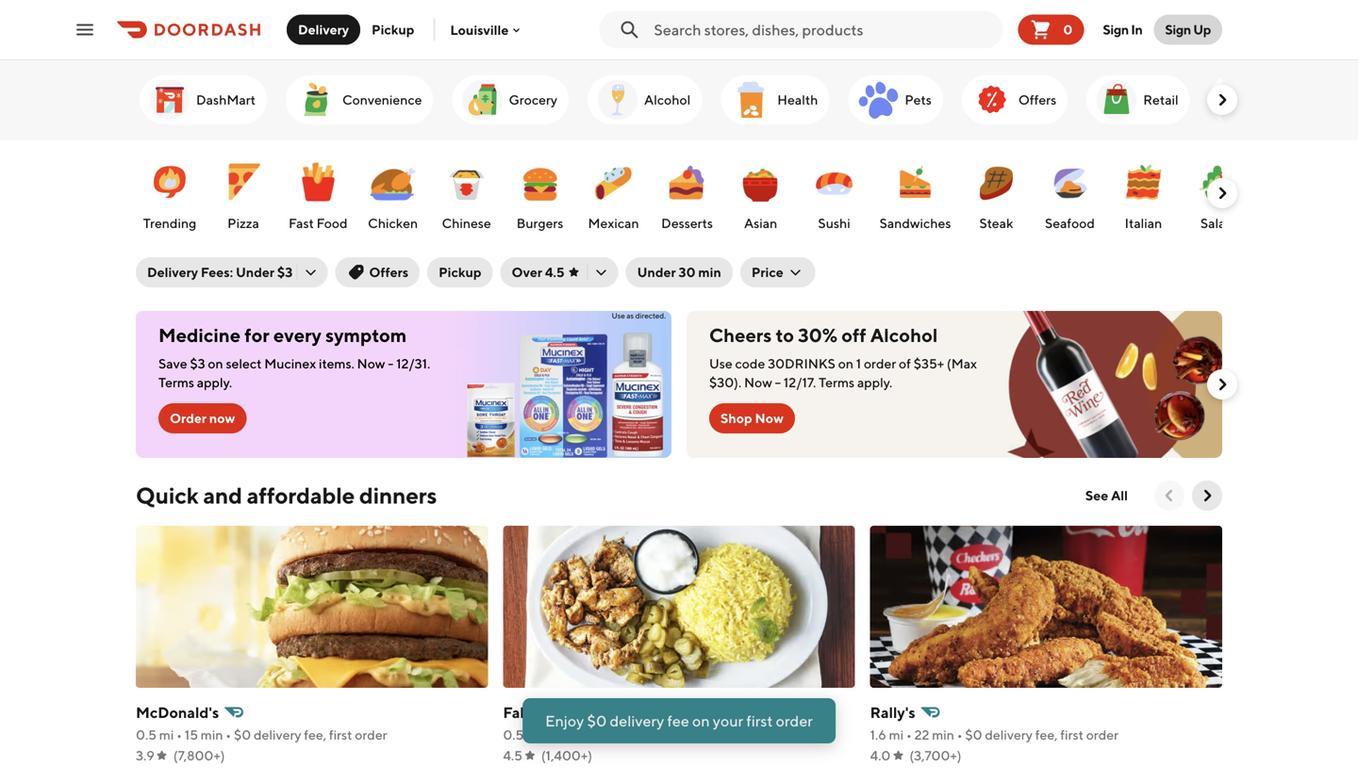 Task type: describe. For each thing, give the bounding box(es) containing it.
22
[[914, 728, 929, 743]]

$35+
[[914, 356, 944, 372]]

fee, for falafel oasis
[[674, 728, 696, 743]]

seafood
[[1045, 216, 1095, 231]]

affordable
[[247, 482, 355, 509]]

salad
[[1201, 216, 1234, 231]]

(7,800+)
[[173, 748, 225, 764]]

trending link
[[138, 150, 202, 237]]

2 vertical spatial next button of carousel image
[[1198, 487, 1217, 506]]

1 horizontal spatial on
[[692, 713, 710, 730]]

mi for falafel oasis
[[526, 728, 541, 743]]

under 30 min button
[[626, 257, 733, 288]]

4.5 inside button
[[545, 265, 565, 280]]

shop now button
[[709, 404, 795, 434]]

delivery for mcdonald's
[[254, 728, 301, 743]]

1 vertical spatial pickup button
[[427, 257, 493, 288]]

retail link
[[1087, 75, 1190, 124]]

0 vertical spatial pickup button
[[360, 15, 426, 45]]

now inside shop now 'button'
[[755, 411, 784, 426]]

chicken
[[368, 216, 418, 231]]

0 vertical spatial $3
[[277, 265, 293, 280]]

pets
[[905, 92, 932, 108]]

$​0 for rally's
[[965, 728, 982, 743]]

chinese
[[442, 216, 491, 231]]

on inside medicine for every symptom save $3 on select mucinex items.  now - 12/31. terms apply.
[[208, 356, 223, 372]]

0.5 for falafel oasis
[[503, 728, 524, 743]]

$​0 for mcdonald's
[[234, 728, 251, 743]]

grocery
[[509, 92, 557, 108]]

asian
[[744, 216, 777, 231]]

first for mcdonald's
[[329, 728, 352, 743]]

over 4.5 button
[[500, 257, 618, 288]]

louisville button
[[450, 22, 524, 37]]

on inside cheers to 30% off alcohol use code 30drinks on 1 order of $35+ (max $30). now – 12/17. terms apply.
[[838, 356, 853, 372]]

0.5 mi • 15 min • $​0 delivery fee, first order
[[136, 728, 387, 743]]

0 horizontal spatial 4.5
[[503, 748, 522, 764]]

order for 15
[[355, 728, 387, 743]]

health image
[[728, 77, 774, 123]]

25
[[552, 728, 568, 743]]

desserts
[[661, 216, 713, 231]]

order for off
[[864, 356, 896, 372]]

(1,400+)
[[541, 748, 592, 764]]

0.5 mi • 25 min • $​0 delivery fee, first order
[[503, 728, 757, 743]]

first for falafel oasis
[[699, 728, 722, 743]]

offers image
[[969, 77, 1015, 123]]

your
[[713, 713, 743, 730]]

quick
[[136, 482, 199, 509]]

burgers
[[517, 216, 563, 231]]

steak
[[979, 216, 1013, 231]]

delivery fees: under $3
[[147, 265, 293, 280]]

terms inside medicine for every symptom save $3 on select mucinex items.  now - 12/31. terms apply.
[[158, 375, 194, 390]]

min for rally's
[[932, 728, 954, 743]]

30drinks
[[768, 356, 836, 372]]

see all
[[1085, 488, 1128, 504]]

min inside button
[[698, 265, 721, 280]]

dashmart link
[[140, 75, 267, 124]]

dashmart
[[196, 92, 256, 108]]

1 vertical spatial next button of carousel image
[[1213, 184, 1232, 203]]

up
[[1193, 22, 1211, 37]]

italian
[[1125, 216, 1162, 231]]

apply. inside medicine for every symptom save $3 on select mucinex items.  now - 12/31. terms apply.
[[197, 375, 232, 390]]

over 4.5
[[512, 265, 565, 280]]

0
[[1063, 22, 1073, 37]]

pets link
[[848, 75, 943, 124]]

open menu image
[[74, 18, 96, 41]]

under inside button
[[637, 265, 676, 280]]

health
[[777, 92, 818, 108]]

delivery for delivery fees: under $3
[[147, 265, 198, 280]]

sign for sign in
[[1103, 22, 1129, 37]]

$30).
[[709, 375, 741, 390]]

oasis
[[554, 704, 593, 722]]

quick and affordable dinners
[[136, 482, 437, 509]]

30
[[679, 265, 696, 280]]

3 • from the left
[[544, 728, 549, 743]]

1 under from the left
[[236, 265, 274, 280]]

medicine
[[158, 324, 241, 347]]

health link
[[721, 75, 829, 124]]

save
[[158, 356, 187, 372]]

sign up link
[[1154, 15, 1222, 45]]

alcohol link
[[588, 75, 702, 124]]

sign up
[[1165, 22, 1211, 37]]

retail image
[[1094, 77, 1140, 123]]

30%
[[798, 324, 838, 347]]

$​0 for falafel oasis
[[603, 728, 621, 743]]

see
[[1085, 488, 1108, 504]]

pizza
[[227, 216, 259, 231]]

cheers to 30% off alcohol use code 30drinks on 1 order of $35+ (max $30). now – 12/17. terms apply.
[[709, 324, 977, 390]]

0 button
[[1018, 15, 1084, 45]]

1.6
[[870, 728, 886, 743]]

(3,700+)
[[910, 748, 962, 764]]

shop now
[[721, 411, 784, 426]]

order
[[170, 411, 207, 426]]

4.0
[[870, 748, 891, 764]]

mucinex
[[264, 356, 316, 372]]

of
[[899, 356, 911, 372]]

min for mcdonald's
[[201, 728, 223, 743]]

enjoy $0 delivery fee on your first order
[[545, 713, 813, 730]]

to
[[776, 324, 794, 347]]

15
[[185, 728, 198, 743]]

grocery link
[[452, 75, 569, 124]]

1
[[856, 356, 861, 372]]

convenience link
[[286, 75, 433, 124]]

delivery for delivery
[[298, 22, 349, 37]]

order now button
[[158, 404, 246, 434]]

$0
[[587, 713, 607, 730]]

1 horizontal spatial pickup
[[439, 265, 481, 280]]



Task type: vqa. For each thing, say whether or not it's contained in the screenshot.


Task type: locate. For each thing, give the bounding box(es) containing it.
price
[[752, 265, 783, 280]]

0 horizontal spatial terms
[[158, 375, 194, 390]]

pickup down chinese
[[439, 265, 481, 280]]

mi for mcdonald's
[[159, 728, 174, 743]]

• right enjoy
[[595, 728, 601, 743]]

delivery inside button
[[298, 22, 349, 37]]

sign left up at top right
[[1165, 22, 1191, 37]]

under right the fees:
[[236, 265, 274, 280]]

12/31.
[[396, 356, 430, 372]]

1 horizontal spatial 0.5
[[503, 728, 524, 743]]

fee, for rally's
[[1035, 728, 1058, 743]]

1 0.5 from the left
[[136, 728, 157, 743]]

2 under from the left
[[637, 265, 676, 280]]

0.5 down falafel at the left
[[503, 728, 524, 743]]

0 vertical spatial pickup
[[372, 22, 414, 37]]

–
[[775, 375, 781, 390]]

pickup button
[[360, 15, 426, 45], [427, 257, 493, 288]]

1 horizontal spatial pickup button
[[427, 257, 493, 288]]

offers right offers 'icon'
[[1018, 92, 1057, 108]]

pickup right the delivery button
[[372, 22, 414, 37]]

1 $​0 from the left
[[234, 728, 251, 743]]

1 apply. from the left
[[197, 375, 232, 390]]

next button of carousel image up salad
[[1213, 184, 1232, 203]]

0 vertical spatial delivery
[[298, 22, 349, 37]]

first for rally's
[[1060, 728, 1084, 743]]

0 horizontal spatial 0.5
[[136, 728, 157, 743]]

sign in
[[1103, 22, 1143, 37]]

min right 15
[[201, 728, 223, 743]]

offers link
[[962, 75, 1068, 124]]

fees:
[[201, 265, 233, 280]]

next button of carousel image right retail
[[1213, 91, 1232, 109]]

trending
[[143, 216, 196, 231]]

mi left 15
[[159, 728, 174, 743]]

sandwiches
[[880, 216, 951, 231]]

$​0 right 15
[[234, 728, 251, 743]]

1 vertical spatial $3
[[190, 356, 205, 372]]

fee,
[[304, 728, 326, 743], [674, 728, 696, 743], [1035, 728, 1058, 743]]

sushi
[[818, 216, 850, 231]]

0 horizontal spatial $3
[[190, 356, 205, 372]]

pickup button down chinese
[[427, 257, 493, 288]]

$​0 right enjoy
[[603, 728, 621, 743]]

1 vertical spatial delivery
[[147, 265, 198, 280]]

falafel oasis
[[503, 704, 593, 722]]

pickup button up "convenience"
[[360, 15, 426, 45]]

all
[[1111, 488, 1128, 504]]

1 horizontal spatial delivery
[[298, 22, 349, 37]]

• right 15
[[226, 728, 231, 743]]

0 horizontal spatial pickup button
[[360, 15, 426, 45]]

shop
[[721, 411, 752, 426]]

price button
[[740, 257, 816, 288]]

min
[[698, 265, 721, 280], [201, 728, 223, 743], [570, 728, 593, 743], [932, 728, 954, 743]]

symptom
[[325, 324, 407, 347]]

delivery for falafel oasis
[[623, 728, 671, 743]]

mi right 1.6
[[889, 728, 904, 743]]

0 horizontal spatial fee,
[[304, 728, 326, 743]]

0 horizontal spatial alcohol
[[644, 92, 691, 108]]

1 vertical spatial now
[[744, 375, 772, 390]]

now left -
[[357, 356, 385, 372]]

delivery for rally's
[[985, 728, 1033, 743]]

terms down save
[[158, 375, 194, 390]]

alcohol inside cheers to 30% off alcohol use code 30drinks on 1 order of $35+ (max $30). now – 12/17. terms apply.
[[870, 324, 938, 347]]

delivery button
[[287, 15, 360, 45]]

dashmart image
[[147, 77, 192, 123]]

on right fee
[[692, 713, 710, 730]]

offers inside button
[[369, 265, 409, 280]]

sign left in
[[1103, 22, 1129, 37]]

off
[[841, 324, 866, 347]]

Store search: begin typing to search for stores available on DoorDash text field
[[654, 19, 995, 40]]

3 fee, from the left
[[1035, 728, 1058, 743]]

1 horizontal spatial apply.
[[857, 375, 892, 390]]

offers inside "link"
[[1018, 92, 1057, 108]]

$3 right save
[[190, 356, 205, 372]]

grocery image
[[460, 77, 505, 123]]

min right 22
[[932, 728, 954, 743]]

alcohol right alcohol icon
[[644, 92, 691, 108]]

terms right '12/17.'
[[819, 375, 855, 390]]

alcohol inside alcohol 'link'
[[644, 92, 691, 108]]

1 mi from the left
[[159, 728, 174, 743]]

on
[[208, 356, 223, 372], [838, 356, 853, 372], [692, 713, 710, 730]]

enjoy
[[545, 713, 584, 730]]

4.5 right the over
[[545, 265, 565, 280]]

0 horizontal spatial pickup
[[372, 22, 414, 37]]

now left the –
[[744, 375, 772, 390]]

1 horizontal spatial 4.5
[[545, 265, 565, 280]]

delivery up convenience image at the top of the page
[[298, 22, 349, 37]]

mi for rally's
[[889, 728, 904, 743]]

order inside cheers to 30% off alcohol use code 30drinks on 1 order of $35+ (max $30). now – 12/17. terms apply.
[[864, 356, 896, 372]]

• left 25
[[544, 728, 549, 743]]

on left 1
[[838, 356, 853, 372]]

min right 25
[[570, 728, 593, 743]]

6 • from the left
[[957, 728, 963, 743]]

min for falafel oasis
[[570, 728, 593, 743]]

under left '30'
[[637, 265, 676, 280]]

1 horizontal spatial $3
[[277, 265, 293, 280]]

now right the shop
[[755, 411, 784, 426]]

order
[[864, 356, 896, 372], [776, 713, 813, 730], [355, 728, 387, 743], [724, 728, 757, 743], [1086, 728, 1119, 743]]

$3 inside medicine for every symptom save $3 on select mucinex items.  now - 12/31. terms apply.
[[190, 356, 205, 372]]

1 terms from the left
[[158, 375, 194, 390]]

now inside cheers to 30% off alcohol use code 30drinks on 1 order of $35+ (max $30). now – 12/17. terms apply.
[[744, 375, 772, 390]]

1 horizontal spatial $​0
[[603, 728, 621, 743]]

mexican
[[588, 216, 639, 231]]

2 sign from the left
[[1165, 22, 1191, 37]]

1 horizontal spatial under
[[637, 265, 676, 280]]

0 horizontal spatial mi
[[159, 728, 174, 743]]

0 vertical spatial now
[[357, 356, 385, 372]]

terms inside cheers to 30% off alcohol use code 30drinks on 1 order of $35+ (max $30). now – 12/17. terms apply.
[[819, 375, 855, 390]]

every
[[273, 324, 322, 347]]

cheers
[[709, 324, 772, 347]]

falafel
[[503, 704, 551, 722]]

over
[[512, 265, 542, 280]]

min right '30'
[[698, 265, 721, 280]]

2 $​0 from the left
[[603, 728, 621, 743]]

0.5 for mcdonald's
[[136, 728, 157, 743]]

2 mi from the left
[[526, 728, 541, 743]]

fast
[[289, 216, 314, 231]]

use
[[709, 356, 733, 372]]

rally's
[[870, 704, 915, 722]]

1 horizontal spatial fee,
[[674, 728, 696, 743]]

alcohol
[[644, 92, 691, 108], [870, 324, 938, 347]]

$​0 right 22
[[965, 728, 982, 743]]

1 horizontal spatial sign
[[1165, 22, 1191, 37]]

and
[[203, 482, 242, 509]]

•
[[176, 728, 182, 743], [226, 728, 231, 743], [544, 728, 549, 743], [595, 728, 601, 743], [906, 728, 912, 743], [957, 728, 963, 743]]

• left 15
[[176, 728, 182, 743]]

order for 25
[[724, 728, 757, 743]]

in
[[1131, 22, 1143, 37]]

0 vertical spatial next button of carousel image
[[1213, 91, 1232, 109]]

1 horizontal spatial mi
[[526, 728, 541, 743]]

see all link
[[1074, 481, 1139, 511]]

$3
[[277, 265, 293, 280], [190, 356, 205, 372]]

0 horizontal spatial on
[[208, 356, 223, 372]]

alcohol up of
[[870, 324, 938, 347]]

5 • from the left
[[906, 728, 912, 743]]

3 $​0 from the left
[[965, 728, 982, 743]]

1 vertical spatial pickup
[[439, 265, 481, 280]]

-
[[388, 356, 394, 372]]

0 horizontal spatial delivery
[[147, 265, 198, 280]]

(max
[[947, 356, 977, 372]]

2 terms from the left
[[819, 375, 855, 390]]

2 0.5 from the left
[[503, 728, 524, 743]]

first
[[746, 713, 773, 730], [329, 728, 352, 743], [699, 728, 722, 743], [1060, 728, 1084, 743]]

2 fee, from the left
[[674, 728, 696, 743]]

0 horizontal spatial sign
[[1103, 22, 1129, 37]]

0 vertical spatial alcohol
[[644, 92, 691, 108]]

• up the (3,700+)
[[957, 728, 963, 743]]

order for 22
[[1086, 728, 1119, 743]]

4 • from the left
[[595, 728, 601, 743]]

alcohol image
[[595, 77, 640, 123]]

2 vertical spatial now
[[755, 411, 784, 426]]

convenience image
[[293, 77, 339, 123]]

mi down falafel at the left
[[526, 728, 541, 743]]

offers down chicken
[[369, 265, 409, 280]]

3 mi from the left
[[889, 728, 904, 743]]

quick and affordable dinners link
[[136, 481, 437, 511]]

2 horizontal spatial $​0
[[965, 728, 982, 743]]

select
[[226, 356, 262, 372]]

now
[[357, 356, 385, 372], [744, 375, 772, 390], [755, 411, 784, 426]]

$​0
[[234, 728, 251, 743], [603, 728, 621, 743], [965, 728, 982, 743]]

under 30 min
[[637, 265, 721, 280]]

sign in link
[[1092, 11, 1154, 49]]

pets image
[[856, 77, 901, 123]]

2 horizontal spatial mi
[[889, 728, 904, 743]]

0 horizontal spatial $​0
[[234, 728, 251, 743]]

0.5 up 3.9
[[136, 728, 157, 743]]

2 horizontal spatial on
[[838, 356, 853, 372]]

0 vertical spatial 4.5
[[545, 265, 565, 280]]

items.
[[319, 356, 354, 372]]

0 horizontal spatial under
[[236, 265, 274, 280]]

2 • from the left
[[226, 728, 231, 743]]

fee, for mcdonald's
[[304, 728, 326, 743]]

delivery
[[298, 22, 349, 37], [147, 265, 198, 280]]

offers button
[[335, 257, 420, 288]]

order now
[[170, 411, 235, 426]]

next button of carousel image right previous button of carousel "icon"
[[1198, 487, 1217, 506]]

4.5
[[545, 265, 565, 280], [503, 748, 522, 764]]

retail
[[1143, 92, 1179, 108]]

previous button of carousel image
[[1160, 487, 1179, 506]]

1.6 mi • 22 min • $​0 delivery fee, first order
[[870, 728, 1119, 743]]

pickup
[[372, 22, 414, 37], [439, 265, 481, 280]]

apply. inside cheers to 30% off alcohol use code 30drinks on 1 order of $35+ (max $30). now – 12/17. terms apply.
[[857, 375, 892, 390]]

1 horizontal spatial terms
[[819, 375, 855, 390]]

1 horizontal spatial alcohol
[[870, 324, 938, 347]]

mi
[[159, 728, 174, 743], [526, 728, 541, 743], [889, 728, 904, 743]]

• left 22
[[906, 728, 912, 743]]

1 vertical spatial offers
[[369, 265, 409, 280]]

0 horizontal spatial apply.
[[197, 375, 232, 390]]

offers
[[1018, 92, 1057, 108], [369, 265, 409, 280]]

apply. down 1
[[857, 375, 892, 390]]

next button of carousel image
[[1213, 91, 1232, 109], [1213, 184, 1232, 203], [1198, 487, 1217, 506]]

1 fee, from the left
[[304, 728, 326, 743]]

delivery left the fees:
[[147, 265, 198, 280]]

convenience
[[342, 92, 422, 108]]

on left select on the left top
[[208, 356, 223, 372]]

1 vertical spatial alcohol
[[870, 324, 938, 347]]

1 horizontal spatial offers
[[1018, 92, 1057, 108]]

1 sign from the left
[[1103, 22, 1129, 37]]

2 horizontal spatial fee,
[[1035, 728, 1058, 743]]

flowers image
[[1216, 77, 1262, 123]]

under
[[236, 265, 274, 280], [637, 265, 676, 280]]

food
[[317, 216, 348, 231]]

$3 down fast
[[277, 265, 293, 280]]

1 vertical spatial 4.5
[[503, 748, 522, 764]]

2 apply. from the left
[[857, 375, 892, 390]]

1 • from the left
[[176, 728, 182, 743]]

mcdonald's
[[136, 704, 219, 722]]

now inside medicine for every symptom save $3 on select mucinex items.  now - 12/31. terms apply.
[[357, 356, 385, 372]]

next button of carousel image
[[1213, 375, 1232, 394]]

4.5 down falafel at the left
[[503, 748, 522, 764]]

3.9
[[136, 748, 154, 764]]

apply. down select on the left top
[[197, 375, 232, 390]]

sign for sign up
[[1165, 22, 1191, 37]]

0 horizontal spatial offers
[[369, 265, 409, 280]]

0 vertical spatial offers
[[1018, 92, 1057, 108]]



